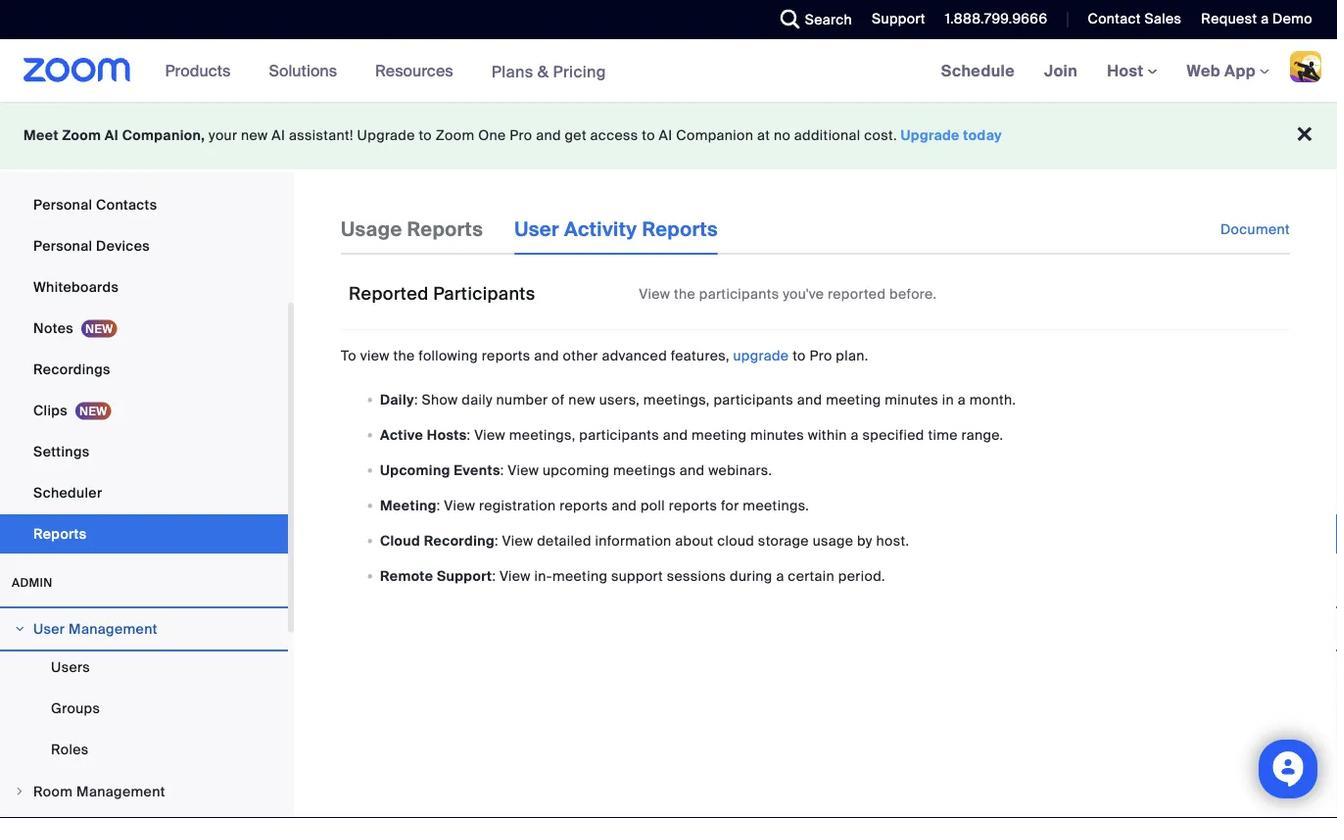 Task type: vqa. For each thing, say whether or not it's contained in the screenshot.
Management related to User Management
yes



Task type: describe. For each thing, give the bounding box(es) containing it.
certain
[[788, 567, 835, 585]]

&
[[538, 61, 549, 82]]

active
[[380, 426, 424, 444]]

user activity reports
[[515, 217, 719, 242]]

settings link
[[0, 432, 288, 471]]

search
[[805, 10, 853, 28]]

support
[[612, 567, 664, 585]]

schedule
[[942, 60, 1016, 81]]

about
[[676, 532, 714, 550]]

meet zoom ai companion, footer
[[0, 102, 1338, 170]]

scheduler
[[33, 484, 102, 502]]

admin
[[12, 575, 53, 591]]

host button
[[1108, 60, 1158, 81]]

1 ai from the left
[[105, 126, 119, 145]]

registration
[[479, 496, 556, 514]]

tabs of report home tab list
[[341, 204, 750, 255]]

3 ai from the left
[[659, 126, 673, 145]]

in-
[[535, 567, 553, 585]]

show
[[422, 390, 458, 409]]

user activity reports link
[[515, 204, 719, 255]]

a right within
[[851, 426, 859, 444]]

reports for registration
[[560, 496, 608, 514]]

and left other
[[534, 347, 560, 365]]

companion
[[677, 126, 754, 145]]

room
[[33, 783, 73, 801]]

app
[[1225, 60, 1257, 81]]

1 horizontal spatial reports
[[407, 217, 483, 242]]

user management
[[33, 620, 158, 638]]

poll
[[641, 496, 666, 514]]

one
[[479, 126, 506, 145]]

view for meetings,
[[475, 426, 506, 444]]

user management menu
[[0, 648, 288, 771]]

web app button
[[1188, 60, 1270, 81]]

: up 'recording'
[[437, 496, 441, 514]]

2 horizontal spatial reports
[[642, 217, 719, 242]]

user management menu item
[[0, 611, 288, 648]]

month.
[[970, 390, 1017, 409]]

banner containing products
[[0, 39, 1338, 103]]

recording
[[424, 532, 495, 550]]

personal for personal devices
[[33, 237, 92, 255]]

1 zoom from the left
[[62, 126, 101, 145]]

host
[[1108, 60, 1148, 81]]

1 horizontal spatial to
[[642, 126, 656, 145]]

participants
[[433, 282, 536, 305]]

recordings link
[[0, 350, 288, 389]]

plans
[[492, 61, 534, 82]]

meetings.
[[743, 496, 810, 514]]

web app
[[1188, 60, 1257, 81]]

2 horizontal spatial reports
[[669, 496, 718, 514]]

join
[[1045, 60, 1078, 81]]

right image
[[14, 623, 25, 635]]

clips link
[[0, 391, 288, 430]]

request a demo
[[1202, 10, 1313, 28]]

usage reports link
[[341, 204, 483, 255]]

roles
[[51, 741, 89, 759]]

upgrade today link
[[901, 126, 1003, 145]]

2 upgrade from the left
[[901, 126, 960, 145]]

meet
[[24, 126, 59, 145]]

usage reports
[[341, 217, 483, 242]]

users
[[51, 658, 90, 676]]

0 vertical spatial meeting
[[826, 390, 882, 409]]

within
[[808, 426, 848, 444]]

personal menu menu
[[0, 0, 288, 556]]

reports link
[[0, 515, 288, 554]]

menu item inside side navigation navigation
[[0, 813, 288, 818]]

hosts
[[427, 426, 467, 444]]

roles link
[[0, 730, 288, 769]]

other
[[563, 347, 599, 365]]

number
[[497, 390, 548, 409]]

2 zoom from the left
[[436, 126, 475, 145]]

join link
[[1030, 39, 1093, 102]]

notes link
[[0, 309, 288, 348]]

profile picture image
[[1291, 51, 1322, 82]]

before.
[[890, 285, 937, 303]]

settings
[[33, 443, 90, 461]]

of
[[552, 390, 565, 409]]

request
[[1202, 10, 1258, 28]]

companion,
[[122, 126, 205, 145]]

view up 'recording'
[[444, 496, 476, 514]]

meet zoom ai companion, your new ai assistant! upgrade to zoom one pro and get access to ai companion at no additional cost. upgrade today
[[24, 126, 1003, 145]]

document link
[[1221, 204, 1291, 255]]

view for in-
[[500, 567, 531, 585]]

pro inside meet zoom ai companion, footer
[[510, 126, 533, 145]]

at
[[758, 126, 771, 145]]

usage
[[341, 217, 402, 242]]

cloud
[[380, 532, 421, 550]]

whiteboards link
[[0, 268, 288, 307]]

in
[[943, 390, 955, 409]]

phone
[[33, 154, 76, 173]]

admin menu menu
[[0, 611, 288, 818]]

web
[[1188, 60, 1221, 81]]

a left demo
[[1262, 10, 1270, 28]]

contact
[[1088, 10, 1142, 28]]

following
[[419, 347, 478, 365]]

time
[[929, 426, 959, 444]]

2 ai from the left
[[272, 126, 285, 145]]

0 vertical spatial the
[[674, 285, 696, 303]]

0 vertical spatial support
[[872, 10, 926, 28]]

usage
[[813, 532, 854, 550]]

scheduler link
[[0, 473, 288, 513]]

period.
[[839, 567, 886, 585]]

0 vertical spatial meetings,
[[644, 390, 710, 409]]

0 horizontal spatial support
[[437, 567, 492, 585]]

1 horizontal spatial minutes
[[885, 390, 939, 409]]

daily
[[380, 390, 415, 409]]

1 horizontal spatial meeting
[[692, 426, 747, 444]]

product information navigation
[[151, 39, 621, 103]]

assistant!
[[289, 126, 354, 145]]

sales
[[1145, 10, 1182, 28]]

whiteboards
[[33, 278, 119, 296]]

reports for following
[[482, 347, 531, 365]]

contacts
[[96, 196, 157, 214]]



Task type: locate. For each thing, give the bounding box(es) containing it.
ai left companion
[[659, 126, 673, 145]]

meeting down daily : show daily number of new users, meetings, participants and meeting minutes in a month.
[[692, 426, 747, 444]]

remote
[[380, 567, 434, 585]]

and down active hosts : view meetings, participants and meeting minutes within a specified time range.
[[680, 461, 705, 479]]

new right of
[[569, 390, 596, 409]]

:
[[415, 390, 418, 409], [467, 426, 471, 444], [501, 461, 504, 479], [437, 496, 441, 514], [495, 532, 499, 550], [492, 567, 496, 585]]

0 horizontal spatial the
[[393, 347, 415, 365]]

reports up number
[[482, 347, 531, 365]]

view for upcoming
[[508, 461, 539, 479]]

personal devices
[[33, 237, 150, 255]]

meeting down detailed
[[553, 567, 608, 585]]

and up within
[[798, 390, 823, 409]]

the right view
[[393, 347, 415, 365]]

2 horizontal spatial ai
[[659, 126, 673, 145]]

user inside tabs of report home tab list
[[515, 217, 560, 242]]

0 vertical spatial minutes
[[885, 390, 939, 409]]

upgrade down product information navigation
[[357, 126, 415, 145]]

0 horizontal spatial meeting
[[553, 567, 608, 585]]

upcoming events : view upcoming meetings and webinars.
[[380, 461, 773, 479]]

pro
[[510, 126, 533, 145], [810, 347, 833, 365]]

personal up whiteboards
[[33, 237, 92, 255]]

1.888.799.9666 button
[[931, 0, 1053, 39], [946, 10, 1048, 28]]

1 vertical spatial meeting
[[692, 426, 747, 444]]

to view the following reports and other advanced features, upgrade to pro plan.
[[341, 347, 869, 365]]

1 horizontal spatial support
[[872, 10, 926, 28]]

0 horizontal spatial reports
[[33, 525, 87, 543]]

and left poll
[[612, 496, 637, 514]]

: for recording
[[495, 532, 499, 550]]

contact sales link
[[1074, 0, 1187, 39], [1088, 10, 1182, 28]]

1 horizontal spatial pro
[[810, 347, 833, 365]]

a right in
[[958, 390, 966, 409]]

participants down users,
[[580, 426, 660, 444]]

new right your
[[241, 126, 268, 145]]

solutions
[[269, 60, 337, 81]]

0 vertical spatial user
[[515, 217, 560, 242]]

room management
[[33, 783, 165, 801]]

management up users link
[[69, 620, 158, 638]]

0 vertical spatial personal
[[33, 196, 92, 214]]

2 horizontal spatial meeting
[[826, 390, 882, 409]]

meetings navigation
[[927, 39, 1338, 103]]

zoom up phone
[[62, 126, 101, 145]]

meeting
[[380, 496, 437, 514]]

during
[[730, 567, 773, 585]]

1 horizontal spatial upgrade
[[901, 126, 960, 145]]

0 horizontal spatial meetings,
[[509, 426, 576, 444]]

range.
[[962, 426, 1004, 444]]

: up the registration
[[501, 461, 504, 479]]

daily : show daily number of new users, meetings, participants and meeting minutes in a month.
[[380, 390, 1017, 409]]

reports up about
[[669, 496, 718, 514]]

advanced
[[602, 347, 668, 365]]

specified
[[863, 426, 925, 444]]

1 upgrade from the left
[[357, 126, 415, 145]]

management for room management
[[77, 783, 165, 801]]

features,
[[671, 347, 730, 365]]

0 vertical spatial participants
[[700, 285, 780, 303]]

1 vertical spatial support
[[437, 567, 492, 585]]

user right right image
[[33, 620, 65, 638]]

0 horizontal spatial zoom
[[62, 126, 101, 145]]

cloud
[[718, 532, 755, 550]]

active hosts : view meetings, participants and meeting minutes within a specified time range.
[[380, 426, 1004, 444]]

upcoming
[[380, 461, 451, 479]]

0 horizontal spatial pro
[[510, 126, 533, 145]]

1 horizontal spatial user
[[515, 217, 560, 242]]

personal down phone
[[33, 196, 92, 214]]

0 horizontal spatial upgrade
[[357, 126, 415, 145]]

to right 'access' at the top
[[642, 126, 656, 145]]

1 horizontal spatial new
[[569, 390, 596, 409]]

1 vertical spatial participants
[[714, 390, 794, 409]]

: left in-
[[492, 567, 496, 585]]

0 vertical spatial pro
[[510, 126, 533, 145]]

view down "daily"
[[475, 426, 506, 444]]

: left show
[[415, 390, 418, 409]]

view down the registration
[[502, 532, 534, 550]]

user
[[515, 217, 560, 242], [33, 620, 65, 638]]

view up the registration
[[508, 461, 539, 479]]

1 horizontal spatial zoom
[[436, 126, 475, 145]]

the
[[674, 285, 696, 303], [393, 347, 415, 365]]

and inside meet zoom ai companion, footer
[[536, 126, 561, 145]]

view the participants you've reported before.
[[639, 285, 937, 303]]

0 vertical spatial new
[[241, 126, 268, 145]]

meeting
[[826, 390, 882, 409], [692, 426, 747, 444], [553, 567, 608, 585]]

recordings
[[33, 360, 111, 378]]

0 vertical spatial management
[[69, 620, 158, 638]]

: for hosts
[[467, 426, 471, 444]]

banner
[[0, 39, 1338, 103]]

management down roles link
[[77, 783, 165, 801]]

information
[[595, 532, 672, 550]]

1 vertical spatial user
[[33, 620, 65, 638]]

2 horizontal spatial to
[[793, 347, 806, 365]]

: down the registration
[[495, 532, 499, 550]]

reports right activity
[[642, 217, 719, 242]]

to down resources 'dropdown button'
[[419, 126, 432, 145]]

and left get
[[536, 126, 561, 145]]

support
[[872, 10, 926, 28], [437, 567, 492, 585]]

0 horizontal spatial user
[[33, 620, 65, 638]]

user inside menu item
[[33, 620, 65, 638]]

1 vertical spatial personal
[[33, 237, 92, 255]]

plan.
[[836, 347, 869, 365]]

1 vertical spatial the
[[393, 347, 415, 365]]

support link
[[858, 0, 931, 39], [872, 10, 926, 28]]

support down 'recording'
[[437, 567, 492, 585]]

for
[[721, 496, 740, 514]]

today
[[964, 126, 1003, 145]]

by
[[858, 532, 873, 550]]

you've
[[783, 285, 825, 303]]

user for user activity reports
[[515, 217, 560, 242]]

view left in-
[[500, 567, 531, 585]]

1 horizontal spatial reports
[[560, 496, 608, 514]]

reports down upcoming events : view upcoming meetings and webinars.
[[560, 496, 608, 514]]

pro left plan.
[[810, 347, 833, 365]]

1 horizontal spatial ai
[[272, 126, 285, 145]]

events
[[454, 461, 501, 479]]

management
[[69, 620, 158, 638], [77, 783, 165, 801]]

minutes left in
[[885, 390, 939, 409]]

participants down upgrade link
[[714, 390, 794, 409]]

zoom left one
[[436, 126, 475, 145]]

0 horizontal spatial new
[[241, 126, 268, 145]]

view
[[360, 347, 390, 365]]

2 personal from the top
[[33, 237, 92, 255]]

contact sales
[[1088, 10, 1182, 28]]

personal devices link
[[0, 226, 288, 266]]

support right search
[[872, 10, 926, 28]]

1 vertical spatial meetings,
[[509, 426, 576, 444]]

reported participants
[[349, 282, 536, 305]]

view up advanced
[[639, 285, 671, 303]]

access
[[591, 126, 639, 145]]

detailed
[[537, 532, 592, 550]]

participants left the you've at right
[[700, 285, 780, 303]]

0 horizontal spatial to
[[419, 126, 432, 145]]

: for events
[[501, 461, 504, 479]]

user for user management
[[33, 620, 65, 638]]

to
[[419, 126, 432, 145], [642, 126, 656, 145], [793, 347, 806, 365]]

sessions
[[667, 567, 727, 585]]

2 vertical spatial participants
[[580, 426, 660, 444]]

groups
[[51, 699, 100, 718]]

right image
[[14, 786, 25, 798]]

products button
[[165, 39, 240, 102]]

menu item
[[0, 813, 288, 818]]

new inside meet zoom ai companion, footer
[[241, 126, 268, 145]]

your
[[209, 126, 238, 145]]

meeting down plan.
[[826, 390, 882, 409]]

1 vertical spatial pro
[[810, 347, 833, 365]]

reports down scheduler at the left of the page
[[33, 525, 87, 543]]

: up events
[[467, 426, 471, 444]]

ai left "assistant!"
[[272, 126, 285, 145]]

meetings, down of
[[509, 426, 576, 444]]

to right upgrade link
[[793, 347, 806, 365]]

personal contacts
[[33, 196, 157, 214]]

meeting : view registration reports and poll reports for meetings.
[[380, 496, 810, 514]]

a
[[1262, 10, 1270, 28], [958, 390, 966, 409], [851, 426, 859, 444], [777, 567, 785, 585]]

1 personal from the top
[[33, 196, 92, 214]]

webinars.
[[709, 461, 773, 479]]

room management menu item
[[0, 773, 288, 811]]

0 horizontal spatial ai
[[105, 126, 119, 145]]

0 horizontal spatial reports
[[482, 347, 531, 365]]

2 vertical spatial meeting
[[553, 567, 608, 585]]

users,
[[600, 390, 640, 409]]

minutes
[[885, 390, 939, 409], [751, 426, 805, 444]]

personal inside "link"
[[33, 196, 92, 214]]

1 horizontal spatial meetings,
[[644, 390, 710, 409]]

notes
[[33, 319, 74, 337]]

zoom logo image
[[24, 58, 131, 82]]

upgrade
[[734, 347, 789, 365]]

0 horizontal spatial minutes
[[751, 426, 805, 444]]

personal for personal contacts
[[33, 196, 92, 214]]

meetings, up active hosts : view meetings, participants and meeting minutes within a specified time range.
[[644, 390, 710, 409]]

ai left the companion,
[[105, 126, 119, 145]]

meetings,
[[644, 390, 710, 409], [509, 426, 576, 444]]

upgrade right cost.
[[901, 126, 960, 145]]

1 horizontal spatial the
[[674, 285, 696, 303]]

remote support : view in-meeting support sessions during a certain period.
[[380, 567, 886, 585]]

pro right one
[[510, 126, 533, 145]]

search button
[[766, 0, 858, 39]]

user left activity
[[515, 217, 560, 242]]

reports inside the personal menu menu
[[33, 525, 87, 543]]

resources button
[[376, 39, 462, 102]]

the up features,
[[674, 285, 696, 303]]

1 vertical spatial minutes
[[751, 426, 805, 444]]

: for support
[[492, 567, 496, 585]]

1 vertical spatial new
[[569, 390, 596, 409]]

a right during
[[777, 567, 785, 585]]

and down daily : show daily number of new users, meetings, participants and meeting minutes in a month.
[[663, 426, 688, 444]]

plans & pricing link
[[492, 61, 607, 82], [492, 61, 607, 82]]

1 vertical spatial management
[[77, 783, 165, 801]]

side navigation navigation
[[0, 0, 294, 818]]

management for user management
[[69, 620, 158, 638]]

clips
[[33, 401, 68, 420]]

reports
[[407, 217, 483, 242], [642, 217, 719, 242], [33, 525, 87, 543]]

reports up reported participants
[[407, 217, 483, 242]]

demo
[[1273, 10, 1313, 28]]

view for detailed
[[502, 532, 534, 550]]

storage
[[759, 532, 810, 550]]

pricing
[[553, 61, 607, 82]]

host.
[[877, 532, 910, 550]]

personal contacts link
[[0, 185, 288, 224]]

minutes left within
[[751, 426, 805, 444]]



